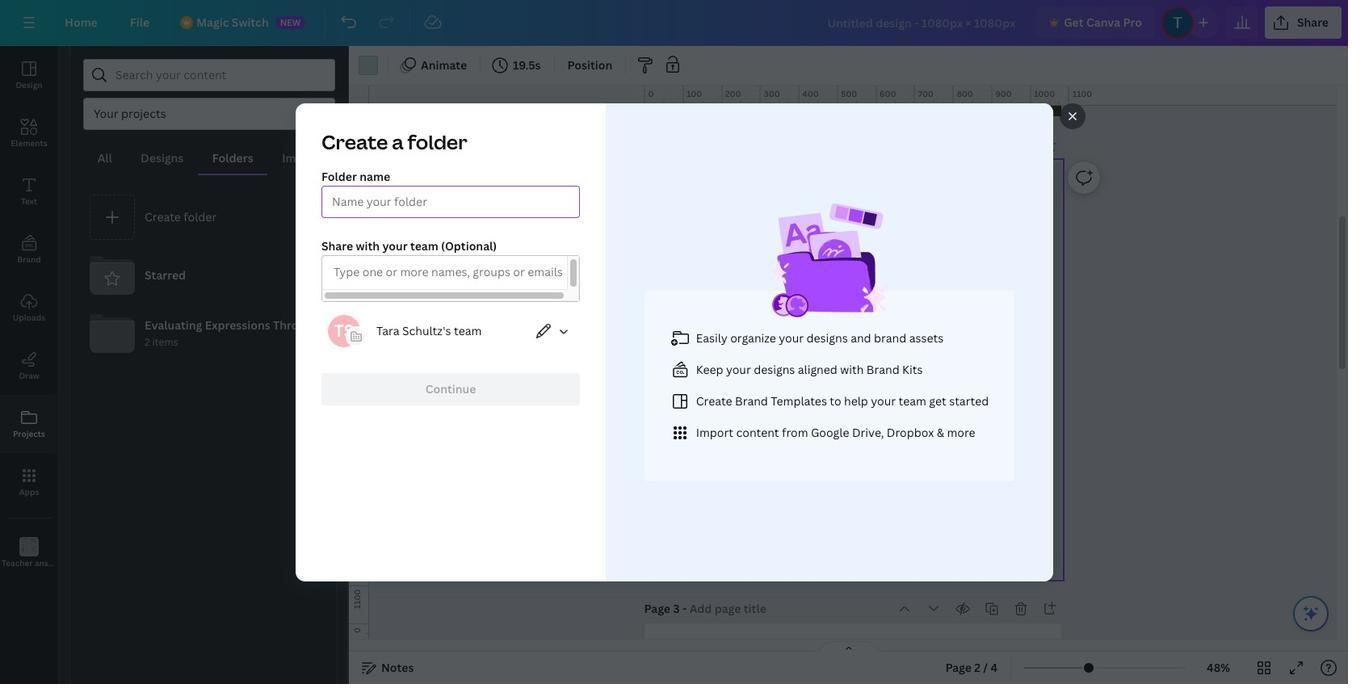 Task type: describe. For each thing, give the bounding box(es) containing it.
starred
[[145, 267, 186, 283]]

Type one or more names, groups or e​​ma​il​s text field
[[328, 261, 567, 284]]

garlic
[[845, 342, 867, 353]]

organize
[[730, 330, 776, 345]]

19.5s button
[[487, 53, 547, 78]]

get canva pro
[[1064, 15, 1142, 30]]

page for page 3 -
[[644, 601, 671, 616]]

butter
[[813, 402, 835, 413]]

your left chili
[[779, 330, 804, 345]]

folder
[[321, 168, 357, 184]]

templates
[[771, 393, 827, 408]]

macaroons lava cake with ice cream
[[806, 477, 899, 500]]

easily
[[696, 330, 727, 345]]

lime
[[829, 330, 847, 341]]

projects
[[13, 428, 45, 440]]

side panel tab list
[[0, 46, 82, 583]]

with right salmon
[[853, 428, 869, 438]]

draw
[[19, 370, 39, 381]]

all
[[98, 150, 112, 166]]

shrimp
[[849, 330, 876, 341]]

cake
[[826, 490, 844, 500]]

magic switch
[[196, 15, 269, 30]]

images button
[[268, 143, 335, 174]]

;
[[28, 559, 30, 570]]

items
[[152, 336, 178, 349]]

designs
[[141, 150, 184, 166]]

images
[[282, 150, 321, 166]]

home link
[[52, 6, 110, 39]]

google
[[811, 425, 849, 440]]

apps
[[19, 486, 39, 498]]

with down garlic
[[840, 362, 864, 377]]

Design title text field
[[815, 6, 1030, 39]]

canva
[[1087, 15, 1121, 30]]

your right share
[[382, 238, 407, 253]]

import
[[696, 425, 733, 440]]

through
[[273, 318, 319, 333]]

butter chicken grilled
[[813, 402, 893, 413]]

share with your team (optional)
[[321, 238, 497, 253]]

appetizers
[[817, 311, 890, 330]]

caprese
[[815, 342, 844, 353]]

assets
[[909, 330, 943, 345]]

ice
[[864, 490, 874, 500]]

cups
[[878, 330, 895, 341]]

all button
[[83, 143, 126, 174]]

keep
[[696, 362, 723, 377]]

your right keep
[[726, 362, 751, 377]]

0 horizontal spatial designs
[[754, 362, 795, 377]]

brand
[[874, 330, 906, 345]]

page 2 / 4 button
[[939, 655, 1004, 681]]

pro
[[1123, 15, 1142, 30]]

notes
[[381, 660, 414, 675]]

Folder name text field
[[332, 186, 569, 217]]

aligned
[[798, 362, 837, 377]]

create for create folder
[[145, 209, 181, 224]]

page for page 2 / 4
[[946, 660, 972, 675]]

text button
[[0, 162, 58, 221]]

main menu bar
[[0, 0, 1348, 46]]

a
[[392, 128, 403, 155]]

(optional)
[[441, 238, 497, 253]]

from
[[782, 425, 808, 440]]

create folder button
[[83, 188, 323, 246]]

evaluating
[[145, 318, 202, 333]]

hide image
[[348, 326, 359, 404]]

your right help
[[871, 393, 896, 408]]

design button
[[0, 46, 58, 104]]

import content from google drive, dropbox & more
[[696, 425, 975, 440]]

salad
[[862, 355, 882, 366]]

create for create a folder
[[321, 128, 388, 155]]

share
[[321, 238, 353, 253]]

with inside the macaroons lava cake with ice cream
[[845, 490, 862, 500]]

help
[[844, 393, 868, 408]]

menu
[[830, 273, 877, 293]]

lava
[[806, 490, 824, 500]]

keys
[[65, 557, 82, 569]]

2 inside evaluating expressions through pemdas 2 items
[[145, 336, 150, 349]]

&
[[937, 425, 944, 440]]

continue
[[425, 381, 476, 396]]

page 2 / 4
[[946, 660, 998, 675]]

canva assistant image
[[1302, 604, 1321, 624]]

folder inside create folder button
[[184, 209, 217, 224]]

Can edit button
[[526, 315, 580, 347]]

folders button
[[198, 143, 268, 174]]

chicken
[[837, 402, 866, 413]]

bread
[[869, 342, 890, 353]]

Search your content search field
[[116, 60, 325, 90]]

teacher
[[2, 557, 33, 569]]

answer
[[35, 557, 63, 569]]



Task type: vqa. For each thing, say whether or not it's contained in the screenshot.
Cups
yes



Task type: locate. For each thing, give the bounding box(es) containing it.
1 horizontal spatial 2
[[975, 660, 981, 675]]

your
[[382, 238, 407, 253], [779, 330, 804, 345], [726, 362, 751, 377], [871, 393, 896, 408]]

broccoli
[[871, 428, 901, 438]]

get canva pro button
[[1037, 6, 1155, 39]]

easily organize your designs and brand assets
[[696, 330, 943, 345]]

continue button
[[321, 373, 580, 405]]

with down macaroons
[[845, 490, 862, 500]]

Page title text field
[[690, 601, 768, 617]]

brand
[[17, 254, 41, 265], [866, 362, 899, 377], [735, 393, 768, 408]]

folder name
[[321, 168, 390, 184]]

1 vertical spatial brand
[[866, 362, 899, 377]]

0 vertical spatial 2
[[145, 336, 150, 349]]

1 horizontal spatial folder
[[407, 128, 467, 155]]

4
[[991, 660, 998, 675]]

folder up starred "button"
[[184, 209, 217, 224]]

uploads
[[13, 312, 45, 323]]

brand up the uploads 'button'
[[17, 254, 41, 265]]

projects button
[[0, 395, 58, 453]]

and
[[850, 330, 871, 345]]

page inside button
[[946, 660, 972, 675]]

new
[[280, 16, 301, 28]]

magic
[[196, 15, 229, 30]]

2 inside button
[[975, 660, 981, 675]]

1 horizontal spatial team
[[454, 323, 481, 338]]

0 vertical spatial brand
[[17, 254, 41, 265]]

brand button
[[0, 221, 58, 279]]

home
[[65, 15, 98, 30]]

1 horizontal spatial create
[[321, 128, 388, 155]]

0 vertical spatial page
[[644, 601, 671, 616]]

1 vertical spatial folder
[[184, 209, 217, 224]]

create for create brand templates to help your team get started
[[696, 393, 732, 408]]

create a folder
[[321, 128, 467, 155]]

/
[[984, 660, 988, 675]]

2 horizontal spatial create
[[696, 393, 732, 408]]

3
[[673, 601, 680, 616]]

grilled
[[868, 402, 893, 413]]

switch
[[232, 15, 269, 30]]

0 vertical spatial team
[[410, 238, 438, 253]]

design
[[16, 79, 42, 90]]

get
[[929, 393, 946, 408]]

get
[[1064, 15, 1084, 30]]

salmon
[[824, 428, 851, 438]]

folder right "a" on the left of the page
[[407, 128, 467, 155]]

evaluating expressions through pemdas 2 items
[[145, 318, 369, 349]]

1 vertical spatial team
[[454, 323, 481, 338]]

notes button
[[355, 655, 420, 681]]

1 vertical spatial page
[[946, 660, 972, 675]]

with right share
[[355, 238, 379, 253]]

create up folder name
[[321, 128, 388, 155]]

macaroons
[[833, 477, 873, 488]]

1 vertical spatial designs
[[754, 362, 795, 377]]

tara schultz's team
[[376, 323, 481, 338]]

0 horizontal spatial brand
[[17, 254, 41, 265]]

uploads button
[[0, 279, 58, 337]]

create
[[321, 128, 388, 155], [145, 209, 181, 224], [696, 393, 732, 408]]

0 vertical spatial folder
[[407, 128, 467, 155]]

brand down bread
[[866, 362, 899, 377]]

1 horizontal spatial page
[[946, 660, 972, 675]]

elements button
[[0, 104, 58, 162]]

tomato
[[833, 355, 860, 366]]

started
[[949, 393, 989, 408]]

chili
[[810, 330, 827, 341]]

0 horizontal spatial create
[[145, 209, 181, 224]]

-
[[683, 601, 687, 616]]

teacher answer keys
[[2, 557, 82, 569]]

team
[[410, 238, 438, 253], [454, 323, 481, 338], [898, 393, 926, 408]]

19.5s
[[513, 57, 541, 73]]

starred button
[[83, 246, 323, 305]]

0 horizontal spatial 2
[[145, 336, 150, 349]]

with
[[355, 238, 379, 253], [840, 362, 864, 377], [853, 428, 869, 438], [845, 490, 862, 500]]

2 vertical spatial team
[[898, 393, 926, 408]]

bites
[[884, 355, 901, 366]]

page left 3
[[644, 601, 671, 616]]

2 vertical spatial brand
[[735, 393, 768, 408]]

create up import
[[696, 393, 732, 408]]

page 3 -
[[644, 601, 690, 616]]

tara schultz's team image
[[328, 315, 360, 347]]

designs down organize at the right
[[754, 362, 795, 377]]

2
[[145, 336, 150, 349], [975, 660, 981, 675]]

quinoa
[[804, 355, 831, 366]]

text
[[21, 196, 37, 207]]

schultz's
[[402, 323, 451, 338]]

sour salmon with broccoli
[[805, 428, 901, 438]]

1 vertical spatial create
[[145, 209, 181, 224]]

show pages image
[[810, 641, 887, 654]]

0 vertical spatial designs
[[806, 330, 848, 345]]

2 horizontal spatial brand
[[866, 362, 899, 377]]

kits
[[902, 362, 923, 377]]

0 horizontal spatial page
[[644, 601, 671, 616]]

tara schultz's team element
[[328, 315, 360, 347]]

1 horizontal spatial brand
[[735, 393, 768, 408]]

designs up quinoa on the bottom of page
[[806, 330, 848, 345]]

1 vertical spatial 2
[[975, 660, 981, 675]]

2 left items
[[145, 336, 150, 349]]

drive,
[[852, 425, 884, 440]]

expressions
[[205, 318, 270, 333]]

brand up content
[[735, 393, 768, 408]]

brand inside the brand button
[[17, 254, 41, 265]]

dropbox
[[887, 425, 934, 440]]

entrees
[[826, 384, 880, 402]]

create up starred
[[145, 209, 181, 224]]

team up the type one or more names, groups or e​​ma​il​s text field
[[410, 238, 438, 253]]

folders
[[212, 150, 253, 166]]

2 horizontal spatial team
[[898, 393, 926, 408]]

team right schultz's
[[454, 323, 481, 338]]

designs button
[[126, 143, 198, 174]]

create folder
[[145, 209, 217, 224]]

0 vertical spatial create
[[321, 128, 388, 155]]

team left get
[[898, 393, 926, 408]]

tara
[[376, 323, 399, 338]]

1 horizontal spatial designs
[[806, 330, 848, 345]]

draw button
[[0, 337, 58, 395]]

2 left /
[[975, 660, 981, 675]]

name
[[359, 168, 390, 184]]

sour
[[805, 428, 822, 438]]

page left /
[[946, 660, 972, 675]]

elements
[[11, 137, 47, 149]]

0 horizontal spatial team
[[410, 238, 438, 253]]

pemdas
[[322, 318, 369, 333]]

create inside button
[[145, 209, 181, 224]]

cream
[[876, 490, 899, 500]]

0 horizontal spatial folder
[[184, 209, 217, 224]]

2 vertical spatial create
[[696, 393, 732, 408]]

to
[[830, 393, 841, 408]]

chili lime shrimp cups caprese garlic bread quinoa tomato salad bites
[[804, 330, 901, 366]]



